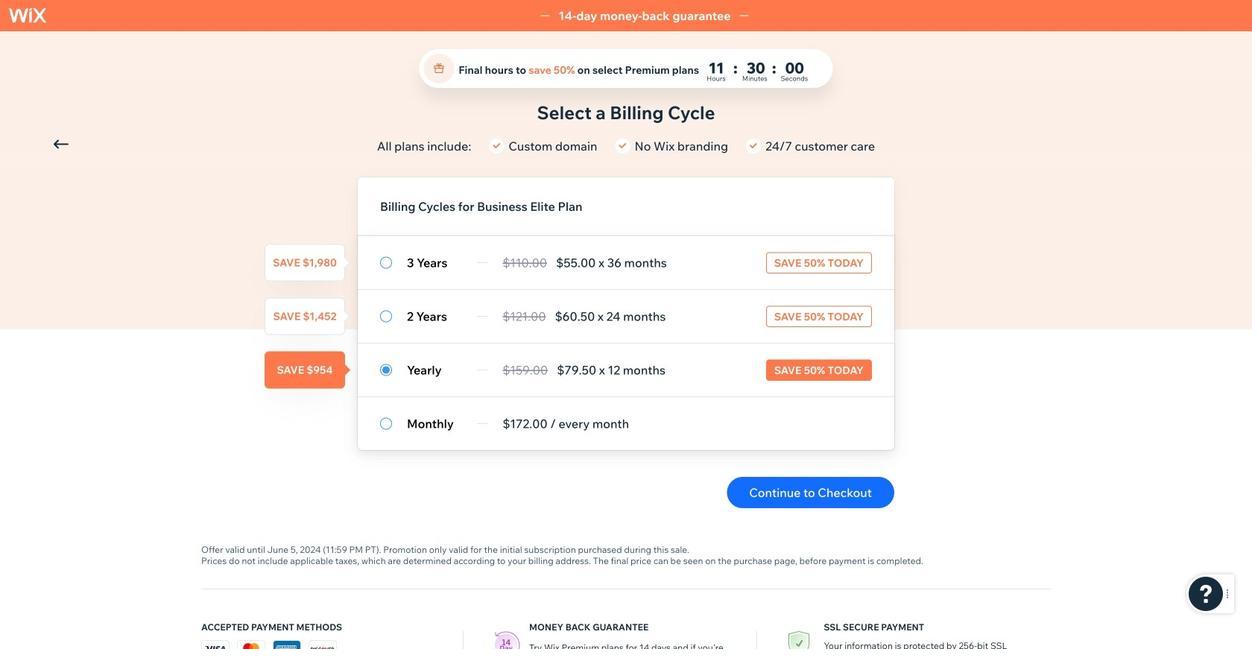 Task type: describe. For each thing, give the bounding box(es) containing it.
wix logo image
[[9, 8, 46, 23]]



Task type: vqa. For each thing, say whether or not it's contained in the screenshot.
Wix Logo
yes



